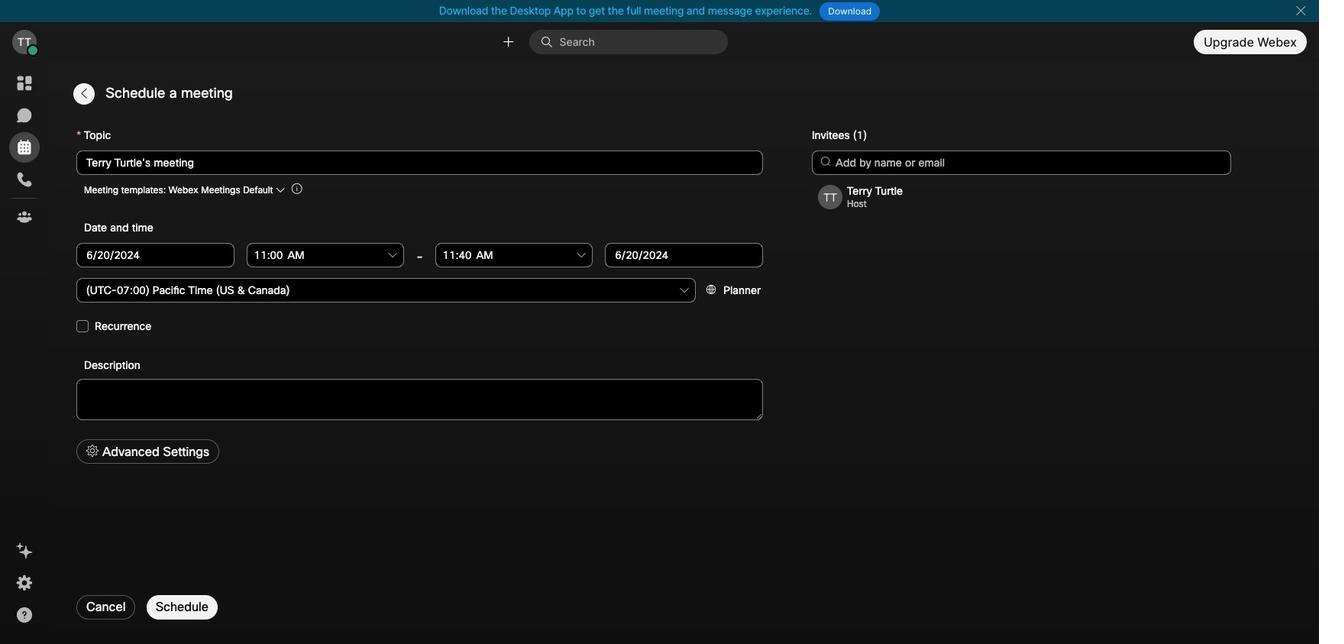 Task type: locate. For each thing, give the bounding box(es) containing it.
navigation
[[0, 62, 49, 644]]

1 horizontal spatial wrapper image
[[541, 36, 560, 48]]

messaging, has no new notifications image
[[15, 106, 34, 125]]

help image
[[15, 606, 34, 624]]

wrapper image up dashboard image
[[28, 45, 38, 56]]

connect people image
[[502, 35, 516, 49]]

wrapper image right connect people icon
[[541, 36, 560, 48]]

wrapper image
[[541, 36, 560, 48], [28, 45, 38, 56]]

meetings image
[[15, 138, 34, 157]]

teams, has no new notifications image
[[15, 208, 34, 226]]



Task type: describe. For each thing, give the bounding box(es) containing it.
what's new image
[[15, 542, 34, 560]]

webex tab list
[[9, 68, 40, 232]]

0 horizontal spatial wrapper image
[[28, 45, 38, 56]]

settings image
[[15, 574, 34, 592]]

dashboard image
[[15, 74, 34, 92]]

calls image
[[15, 170, 34, 189]]

cancel_16 image
[[1296, 5, 1308, 17]]



